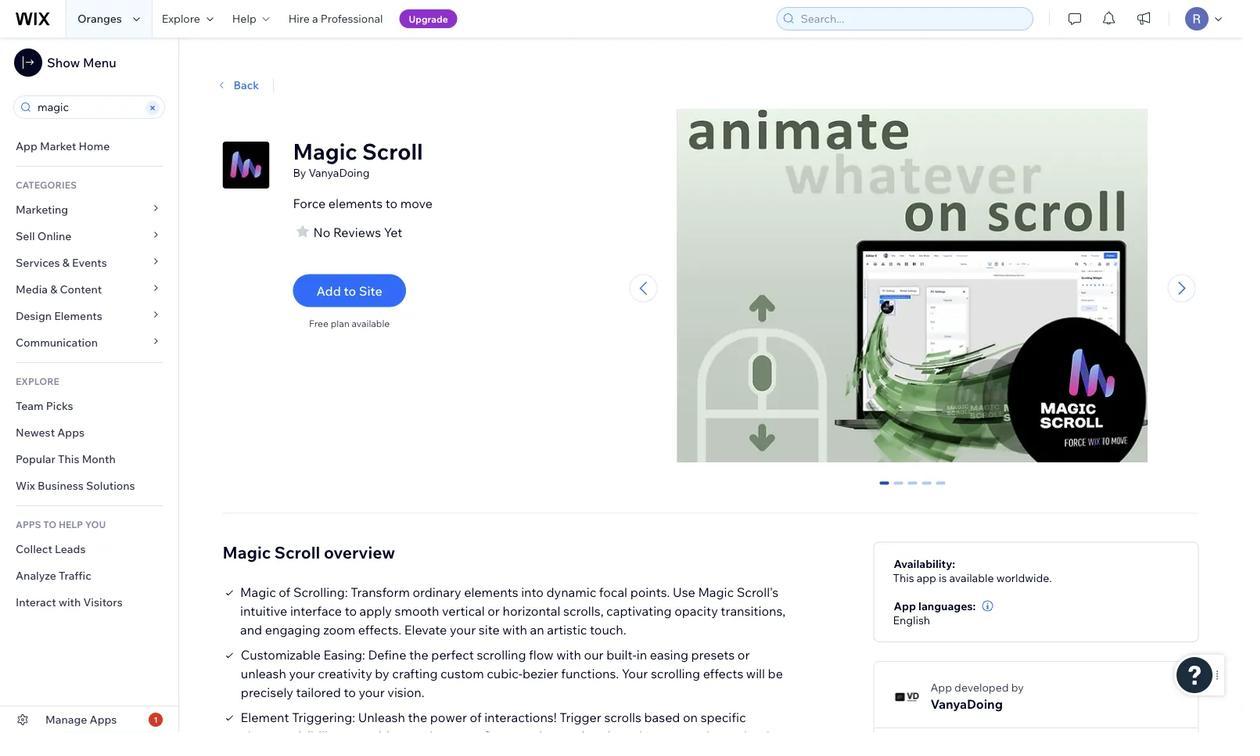 Task type: describe. For each thing, give the bounding box(es) containing it.
seamlessly
[[713, 728, 777, 733]]

magic scroll logo image
[[223, 142, 270, 189]]

easing
[[650, 647, 689, 663]]

scroll for magic scroll by vanyadoing
[[362, 137, 423, 165]]

sell
[[16, 229, 35, 243]]

your
[[622, 666, 648, 681]]

team
[[16, 399, 44, 413]]

move
[[401, 195, 433, 211]]

upgrade
[[409, 13, 448, 25]]

0 horizontal spatial elements
[[329, 195, 383, 211]]

collect
[[16, 542, 52, 556]]

touch.
[[590, 622, 627, 638]]

a
[[312, 12, 318, 25]]

interact with visitors link
[[0, 589, 178, 616]]

reviews
[[333, 224, 381, 240]]

page.
[[447, 728, 480, 733]]

business
[[38, 479, 84, 493]]

this for popular
[[58, 452, 79, 466]]

collect leads
[[16, 542, 86, 556]]

visibility
[[292, 728, 339, 733]]

custom
[[441, 666, 484, 681]]

media & content link
[[0, 276, 178, 303]]

analyze traffic
[[16, 569, 91, 583]]

element
[[241, 710, 289, 725]]

apps for manage apps
[[90, 713, 117, 727]]

magic scroll preview 0 image
[[677, 109, 1149, 471]]

apps for newest apps
[[57, 426, 85, 440]]

interactions!
[[485, 710, 557, 725]]

show
[[47, 55, 80, 70]]

explore
[[162, 12, 200, 25]]

to inside customizable easing: define the perfect scrolling flow with our built-in easing presets or unleash your creativity by crafting custom cubic-bezier functions. your scrolling effects will be precisely tailored to your vision.
[[344, 685, 356, 700]]

zoom
[[323, 622, 355, 638]]

developed by vanyadoing image
[[894, 683, 922, 712]]

with inside the magic of scrolling: transform ordinary elements into dynamic focal points. use magic scroll's intuitive interface to apply smooth vertical or horizontal scrolls, captivating opacity transitions, and engaging zoom effects. elevate your site with an artistic touch.
[[503, 622, 528, 638]]

with inside customizable easing: define the perfect scrolling flow with our built-in easing presets or unleash your creativity by crafting custom cubic-bezier functions. your scrolling effects will be precisely tailored to your vision.
[[557, 647, 582, 663]]

0
[[882, 482, 888, 496]]

design elements link
[[0, 303, 178, 330]]

hire
[[289, 12, 310, 25]]

be
[[768, 666, 783, 681]]

will
[[747, 666, 766, 681]]

specific
[[701, 710, 746, 725]]

wix business solutions link
[[0, 473, 178, 499]]

Search apps... field
[[33, 96, 143, 118]]

3
[[924, 482, 930, 496]]

trigger
[[560, 710, 602, 725]]

show menu
[[47, 55, 116, 70]]

content
[[60, 283, 102, 296]]

upgrade button
[[400, 9, 458, 28]]

magic for magic of scrolling: transform ordinary elements into dynamic focal points. use magic scroll's intuitive interface to apply smooth vertical or horizontal scrolls, captivating opacity transitions, and engaging zoom effects. elevate your site with an artistic touch.
[[240, 584, 276, 600]]

media
[[16, 283, 48, 296]]

home
[[79, 139, 110, 153]]

element triggering: unleash the power of interactions! trigger scrolls based on specific element visibility or position on the page. create unique animations that respond seamlessly t
[[241, 710, 792, 733]]

tailored
[[296, 685, 341, 700]]

hire a professional link
[[279, 0, 393, 38]]

to
[[43, 519, 57, 530]]

app for app developed by vanyadoing
[[931, 681, 953, 695]]

this for availability:
[[894, 571, 915, 585]]

free plan available
[[309, 317, 390, 329]]

magic of scrolling: transform ordinary elements into dynamic focal points. use magic scroll's intuitive interface to apply smooth vertical or horizontal scrolls, captivating opacity transitions, and engaging zoom effects. elevate your site with an artistic touch.
[[240, 584, 786, 638]]

animations
[[568, 728, 632, 733]]

use
[[673, 584, 696, 600]]

& for media
[[50, 283, 57, 296]]

app
[[917, 571, 937, 585]]

magic scroll by vanyadoing
[[293, 137, 423, 179]]

an
[[530, 622, 545, 638]]

analyze traffic link
[[0, 563, 178, 589]]

by
[[293, 166, 306, 179]]

leads
[[55, 542, 86, 556]]

developed
[[955, 681, 1009, 695]]

elements
[[54, 309, 102, 323]]

creativity
[[318, 666, 372, 681]]

unique
[[525, 728, 565, 733]]

opacity
[[675, 603, 718, 619]]

triggering:
[[292, 710, 355, 725]]

interface
[[290, 603, 342, 619]]

services & events
[[16, 256, 107, 270]]

interact
[[16, 596, 56, 609]]

built-
[[607, 647, 637, 663]]

in
[[637, 647, 647, 663]]

4
[[938, 482, 944, 496]]

design elements
[[16, 309, 102, 323]]

define
[[368, 647, 407, 663]]

wix business solutions
[[16, 479, 135, 493]]

vanyadoing for magic
[[309, 166, 370, 179]]

yet
[[384, 224, 403, 240]]

magic scroll overview
[[223, 543, 395, 563]]

presets
[[692, 647, 735, 663]]

english
[[894, 614, 931, 627]]

of inside the magic of scrolling: transform ordinary elements into dynamic focal points. use magic scroll's intuitive interface to apply smooth vertical or horizontal scrolls, captivating opacity transitions, and engaging zoom effects. elevate your site with an artistic touch.
[[279, 584, 291, 600]]

to inside the magic of scrolling: transform ordinary elements into dynamic focal points. use magic scroll's intuitive interface to apply smooth vertical or horizontal scrolls, captivating opacity transitions, and engaging zoom effects. elevate your site with an artistic touch.
[[345, 603, 357, 619]]

explore
[[16, 375, 59, 387]]

the for unleash
[[408, 710, 428, 725]]

by inside app developed by vanyadoing
[[1012, 681, 1024, 695]]

2
[[910, 482, 916, 496]]

plan
[[331, 317, 350, 329]]

apps to help you
[[16, 519, 106, 530]]

worldwide.
[[997, 571, 1052, 585]]

languages:
[[919, 599, 976, 613]]



Task type: locate. For each thing, give the bounding box(es) containing it.
our
[[584, 647, 604, 663]]

0 horizontal spatial &
[[50, 283, 57, 296]]

1 inside sidebar element
[[154, 715, 158, 725]]

that
[[635, 728, 659, 733]]

oranges
[[77, 12, 122, 25]]

available right plan
[[352, 317, 390, 329]]

elements inside the magic of scrolling: transform ordinary elements into dynamic focal points. use magic scroll's intuitive interface to apply smooth vertical or horizontal scrolls, captivating opacity transitions, and engaging zoom effects. elevate your site with an artistic touch.
[[464, 584, 519, 600]]

unleash
[[358, 710, 405, 725]]

1 vertical spatial vanyadoing
[[931, 697, 1003, 712]]

with inside 'interact with visitors' link
[[59, 596, 81, 609]]

on
[[683, 710, 698, 725], [408, 728, 422, 733]]

2 vertical spatial with
[[557, 647, 582, 663]]

the up crafting
[[409, 647, 429, 663]]

of inside element triggering: unleash the power of interactions! trigger scrolls based on specific element visibility or position on the page. create unique animations that respond seamlessly t
[[470, 710, 482, 725]]

0 vertical spatial or
[[488, 603, 500, 619]]

0 1 2 3 4
[[882, 482, 944, 496]]

scrolls
[[605, 710, 642, 725]]

this up wix business solutions
[[58, 452, 79, 466]]

scroll for magic scroll overview
[[275, 543, 320, 563]]

2 horizontal spatial with
[[557, 647, 582, 663]]

or up will
[[738, 647, 750, 663]]

0 vertical spatial scroll
[[362, 137, 423, 165]]

vanyadoing inside app developed by vanyadoing
[[931, 697, 1003, 712]]

scroll up move at the top
[[362, 137, 423, 165]]

available right is
[[950, 571, 994, 585]]

0 horizontal spatial with
[[59, 596, 81, 609]]

to left move at the top
[[386, 195, 398, 211]]

app up 'english'
[[894, 599, 917, 613]]

1
[[896, 482, 902, 496], [154, 715, 158, 725]]

apps up the popular this month
[[57, 426, 85, 440]]

1 vertical spatial available
[[950, 571, 994, 585]]

app inside app developed by vanyadoing
[[931, 681, 953, 695]]

functions.
[[561, 666, 619, 681]]

1 vertical spatial of
[[470, 710, 482, 725]]

app inside sidebar element
[[16, 139, 37, 153]]

0 horizontal spatial scroll
[[275, 543, 320, 563]]

back
[[234, 78, 259, 92]]

elements
[[329, 195, 383, 211], [464, 584, 519, 600]]

0 horizontal spatial apps
[[57, 426, 85, 440]]

scroll up scrolling:
[[275, 543, 320, 563]]

vanyadoing inside magic scroll by vanyadoing
[[309, 166, 370, 179]]

captivating
[[607, 603, 672, 619]]

1 vertical spatial your
[[289, 666, 315, 681]]

or inside the magic of scrolling: transform ordinary elements into dynamic focal points. use magic scroll's intuitive interface to apply smooth vertical or horizontal scrolls, captivating opacity transitions, and engaging zoom effects. elevate your site with an artistic touch.
[[488, 603, 500, 619]]

or inside customizable easing: define the perfect scrolling flow with our built-in easing presets or unleash your creativity by crafting custom cubic-bezier functions. your scrolling effects will be precisely tailored to your vision.
[[738, 647, 750, 663]]

0 horizontal spatial 1
[[154, 715, 158, 725]]

horizontal
[[503, 603, 561, 619]]

1 horizontal spatial or
[[488, 603, 500, 619]]

sidebar element
[[0, 38, 179, 733]]

traffic
[[59, 569, 91, 583]]

or inside element triggering: unleash the power of interactions! trigger scrolls based on specific element visibility or position on the page. create unique animations that respond seamlessly t
[[342, 728, 355, 733]]

apps
[[16, 519, 41, 530]]

2 horizontal spatial app
[[931, 681, 953, 695]]

& left events
[[62, 256, 70, 270]]

your up tailored
[[289, 666, 315, 681]]

with left our
[[557, 647, 582, 663]]

0 vertical spatial on
[[683, 710, 698, 725]]

1 vertical spatial app
[[894, 599, 917, 613]]

effects
[[703, 666, 744, 681]]

to down creativity
[[344, 685, 356, 700]]

1 horizontal spatial apps
[[90, 713, 117, 727]]

magic for magic scroll overview
[[223, 543, 271, 563]]

your up "unleash"
[[359, 685, 385, 700]]

transitions,
[[721, 603, 786, 619]]

& for services
[[62, 256, 70, 270]]

to inside add to site button
[[344, 283, 356, 299]]

1 vertical spatial with
[[503, 622, 528, 638]]

menu
[[83, 55, 116, 70]]

& right media on the left
[[50, 283, 57, 296]]

available
[[352, 317, 390, 329], [950, 571, 994, 585]]

0 vertical spatial available
[[352, 317, 390, 329]]

the down power
[[425, 728, 445, 733]]

help button
[[223, 0, 279, 38]]

overview
[[324, 543, 395, 563]]

0 vertical spatial &
[[62, 256, 70, 270]]

points.
[[631, 584, 670, 600]]

1 vertical spatial the
[[408, 710, 428, 725]]

create
[[483, 728, 522, 733]]

the inside customizable easing: define the perfect scrolling flow with our built-in easing presets or unleash your creativity by crafting custom cubic-bezier functions. your scrolling effects will be precisely tailored to your vision.
[[409, 647, 429, 663]]

0 vertical spatial 1
[[896, 482, 902, 496]]

engaging
[[265, 622, 321, 638]]

apps
[[57, 426, 85, 440], [90, 713, 117, 727]]

to
[[386, 195, 398, 211], [344, 283, 356, 299], [345, 603, 357, 619], [344, 685, 356, 700]]

team picks link
[[0, 393, 178, 420]]

1 horizontal spatial with
[[503, 622, 528, 638]]

1 horizontal spatial vanyadoing
[[931, 697, 1003, 712]]

elements up reviews
[[329, 195, 383, 211]]

app left the market
[[16, 139, 37, 153]]

with left an
[[503, 622, 528, 638]]

perfect
[[432, 647, 474, 663]]

1 vertical spatial &
[[50, 283, 57, 296]]

scrolls,
[[564, 603, 604, 619]]

element
[[241, 728, 289, 733]]

on up respond
[[683, 710, 698, 725]]

unleash
[[241, 666, 286, 681]]

cubic-
[[487, 666, 523, 681]]

sell online
[[16, 229, 72, 243]]

0 horizontal spatial of
[[279, 584, 291, 600]]

media & content
[[16, 283, 102, 296]]

to up the zoom
[[345, 603, 357, 619]]

month
[[82, 452, 116, 466]]

1 right manage apps
[[154, 715, 158, 725]]

2 horizontal spatial or
[[738, 647, 750, 663]]

respond
[[661, 728, 710, 733]]

popular this month link
[[0, 446, 178, 473]]

this inside popular this month link
[[58, 452, 79, 466]]

2 vertical spatial your
[[359, 685, 385, 700]]

by down define
[[375, 666, 390, 681]]

1 vertical spatial elements
[[464, 584, 519, 600]]

force
[[293, 195, 326, 211]]

to left site
[[344, 283, 356, 299]]

elements up vertical
[[464, 584, 519, 600]]

scrolling down easing
[[651, 666, 701, 681]]

scrolling up cubic-
[[477, 647, 526, 663]]

app languages:
[[894, 599, 976, 613]]

this inside the availability: this app is available worldwide.
[[894, 571, 915, 585]]

this left app
[[894, 571, 915, 585]]

Search... field
[[796, 8, 1029, 30]]

marketing link
[[0, 196, 178, 223]]

market
[[40, 139, 76, 153]]

of up intuitive on the left bottom of the page
[[279, 584, 291, 600]]

dynamic
[[547, 584, 597, 600]]

crafting
[[392, 666, 438, 681]]

0 horizontal spatial your
[[289, 666, 315, 681]]

app right developed by vanyadoing image
[[931, 681, 953, 695]]

add
[[317, 283, 341, 299]]

0 vertical spatial this
[[58, 452, 79, 466]]

vanyadoing up force elements to move
[[309, 166, 370, 179]]

1 horizontal spatial your
[[359, 685, 385, 700]]

available inside the availability: this app is available worldwide.
[[950, 571, 994, 585]]

1 vertical spatial apps
[[90, 713, 117, 727]]

1 horizontal spatial scroll
[[362, 137, 423, 165]]

position
[[357, 728, 405, 733]]

1 horizontal spatial scrolling
[[651, 666, 701, 681]]

your down vertical
[[450, 622, 476, 638]]

0 horizontal spatial by
[[375, 666, 390, 681]]

0 horizontal spatial vanyadoing
[[309, 166, 370, 179]]

precisely
[[241, 685, 294, 700]]

popular
[[16, 452, 55, 466]]

1 horizontal spatial app
[[894, 599, 917, 613]]

0 horizontal spatial scrolling
[[477, 647, 526, 663]]

scroll's
[[737, 584, 779, 600]]

scrolling
[[477, 647, 526, 663], [651, 666, 701, 681]]

1 vertical spatial or
[[738, 647, 750, 663]]

app for app languages:
[[894, 599, 917, 613]]

& inside media & content link
[[50, 283, 57, 296]]

no
[[313, 224, 331, 240]]

events
[[72, 256, 107, 270]]

magic for magic scroll by vanyadoing
[[293, 137, 357, 165]]

availability:
[[894, 557, 956, 571]]

2 horizontal spatial your
[[450, 622, 476, 638]]

1 horizontal spatial on
[[683, 710, 698, 725]]

0 horizontal spatial or
[[342, 728, 355, 733]]

marketing
[[16, 203, 68, 216]]

1 horizontal spatial &
[[62, 256, 70, 270]]

0 vertical spatial scrolling
[[477, 647, 526, 663]]

0 horizontal spatial available
[[352, 317, 390, 329]]

apps right manage in the bottom of the page
[[90, 713, 117, 727]]

or up the site
[[488, 603, 500, 619]]

0 horizontal spatial on
[[408, 728, 422, 733]]

bezier
[[523, 666, 559, 681]]

1 left "2" on the bottom of the page
[[896, 482, 902, 496]]

scroll inside magic scroll by vanyadoing
[[362, 137, 423, 165]]

or down triggering:
[[342, 728, 355, 733]]

this
[[58, 452, 79, 466], [894, 571, 915, 585]]

1 horizontal spatial by
[[1012, 681, 1024, 695]]

the down 'vision.' at the bottom of page
[[408, 710, 428, 725]]

& inside services & events link
[[62, 256, 70, 270]]

1 horizontal spatial this
[[894, 571, 915, 585]]

2 vertical spatial app
[[931, 681, 953, 695]]

1 horizontal spatial 1
[[896, 482, 902, 496]]

by right developed
[[1012, 681, 1024, 695]]

help
[[232, 12, 256, 25]]

site
[[359, 283, 383, 299]]

0 horizontal spatial this
[[58, 452, 79, 466]]

communication link
[[0, 330, 178, 356]]

power
[[430, 710, 467, 725]]

1 vertical spatial on
[[408, 728, 422, 733]]

the for define
[[409, 647, 429, 663]]

magic inside magic scroll by vanyadoing
[[293, 137, 357, 165]]

manage apps
[[45, 713, 117, 727]]

0 vertical spatial elements
[[329, 195, 383, 211]]

show menu button
[[14, 49, 116, 77]]

2 vertical spatial or
[[342, 728, 355, 733]]

your inside the magic of scrolling: transform ordinary elements into dynamic focal points. use magic scroll's intuitive interface to apply smooth vertical or horizontal scrolls, captivating opacity transitions, and engaging zoom effects. elevate your site with an artistic touch.
[[450, 622, 476, 638]]

newest apps link
[[0, 420, 178, 446]]

0 vertical spatial apps
[[57, 426, 85, 440]]

0 vertical spatial the
[[409, 647, 429, 663]]

0 vertical spatial vanyadoing
[[309, 166, 370, 179]]

1 vertical spatial scroll
[[275, 543, 320, 563]]

0 vertical spatial your
[[450, 622, 476, 638]]

vanyadoing for app
[[931, 697, 1003, 712]]

1 horizontal spatial available
[[950, 571, 994, 585]]

1 vertical spatial scrolling
[[651, 666, 701, 681]]

0 horizontal spatial app
[[16, 139, 37, 153]]

1 horizontal spatial elements
[[464, 584, 519, 600]]

smooth
[[395, 603, 439, 619]]

you
[[85, 519, 106, 530]]

0 vertical spatial with
[[59, 596, 81, 609]]

of up page. at the bottom of the page
[[470, 710, 482, 725]]

with down traffic
[[59, 596, 81, 609]]

your
[[450, 622, 476, 638], [289, 666, 315, 681], [359, 685, 385, 700]]

into
[[521, 584, 544, 600]]

and
[[240, 622, 262, 638]]

interact with visitors
[[16, 596, 123, 609]]

by inside customizable easing: define the perfect scrolling flow with our built-in easing presets or unleash your creativity by crafting custom cubic-bezier functions. your scrolling effects will be precisely tailored to your vision.
[[375, 666, 390, 681]]

vanyadoing down developed
[[931, 697, 1003, 712]]

0 vertical spatial app
[[16, 139, 37, 153]]

1 horizontal spatial of
[[470, 710, 482, 725]]

1 vertical spatial this
[[894, 571, 915, 585]]

2 vertical spatial the
[[425, 728, 445, 733]]

on right position
[[408, 728, 422, 733]]

1 vertical spatial 1
[[154, 715, 158, 725]]

app for app market home
[[16, 139, 37, 153]]

0 vertical spatial of
[[279, 584, 291, 600]]



Task type: vqa. For each thing, say whether or not it's contained in the screenshot.
to within Button
yes



